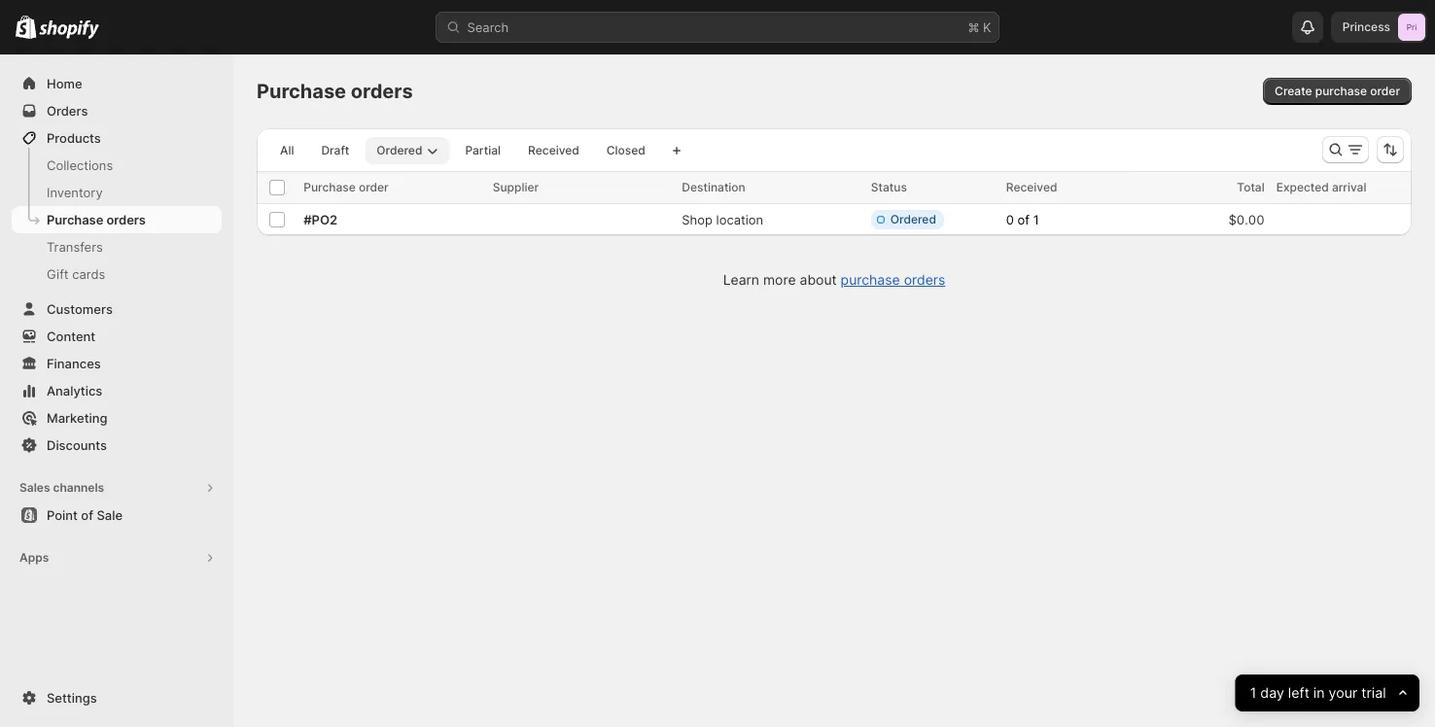 Task type: locate. For each thing, give the bounding box(es) containing it.
0 vertical spatial orders
[[351, 79, 413, 103]]

1 horizontal spatial of
[[1018, 212, 1030, 227]]

1 vertical spatial 1
[[1250, 685, 1257, 702]]

1 right 0
[[1033, 212, 1039, 227]]

gift
[[47, 266, 69, 282]]

received inside "link"
[[528, 143, 579, 158]]

1 vertical spatial orders
[[106, 212, 146, 227]]

1 horizontal spatial purchase orders
[[257, 79, 413, 103]]

0 of 1 button
[[1000, 206, 1063, 233]]

0 horizontal spatial purchase orders
[[47, 212, 146, 227]]

princess
[[1343, 20, 1390, 34]]

⌘ k
[[968, 19, 991, 35]]

0 horizontal spatial purchase
[[841, 272, 900, 288]]

orders
[[47, 103, 88, 118]]

1 vertical spatial received
[[1006, 180, 1057, 194]]

purchase
[[257, 79, 346, 103], [304, 180, 356, 194], [47, 212, 103, 227]]

1 horizontal spatial purchase
[[1315, 84, 1367, 98]]

products link
[[12, 124, 222, 152]]

purchase up all
[[257, 79, 346, 103]]

1 horizontal spatial 1
[[1250, 685, 1257, 702]]

0 vertical spatial purchase
[[1315, 84, 1367, 98]]

gift cards link
[[12, 261, 222, 288]]

analytics link
[[12, 377, 222, 405]]

collections
[[47, 158, 113, 173]]

1
[[1033, 212, 1039, 227], [1250, 685, 1257, 702]]

1 left day
[[1250, 685, 1257, 702]]

point
[[47, 508, 78, 523]]

1 vertical spatial order
[[359, 180, 389, 194]]

day
[[1261, 685, 1285, 702]]

search
[[467, 19, 509, 35]]

analytics
[[47, 383, 102, 398]]

inventory
[[47, 185, 103, 200]]

ordered inside dropdown button
[[377, 143, 422, 158]]

orders up ordered dropdown button
[[351, 79, 413, 103]]

order up #po2 link
[[359, 180, 389, 194]]

1 vertical spatial purchase
[[841, 272, 900, 288]]

orders
[[351, 79, 413, 103], [106, 212, 146, 227], [904, 272, 945, 288]]

1 vertical spatial purchase
[[304, 180, 356, 194]]

marketing link
[[12, 405, 222, 432]]

purchase order
[[304, 180, 389, 194]]

1 horizontal spatial order
[[1370, 84, 1400, 98]]

sales channels
[[19, 481, 104, 495]]

create purchase order
[[1275, 84, 1400, 98]]

0
[[1006, 212, 1014, 227]]

of inside button
[[81, 508, 93, 523]]

0 horizontal spatial of
[[81, 508, 93, 523]]

sales
[[19, 481, 50, 495]]

1 vertical spatial of
[[81, 508, 93, 523]]

shopify image
[[16, 15, 36, 39], [39, 20, 99, 39]]

ordered button
[[365, 137, 450, 164]]

received up supplier 'button'
[[528, 143, 579, 158]]

purchase up transfers
[[47, 212, 103, 227]]

expected arrival
[[1276, 180, 1367, 194]]

0 vertical spatial of
[[1018, 212, 1030, 227]]

order down princess
[[1370, 84, 1400, 98]]

expected
[[1276, 180, 1329, 194]]

total
[[1237, 180, 1265, 194]]

transfers
[[47, 239, 103, 254]]

all link
[[268, 137, 306, 164]]

learn
[[723, 272, 759, 288]]

0 horizontal spatial received
[[528, 143, 579, 158]]

tab list
[[264, 136, 661, 164]]

of
[[1018, 212, 1030, 227], [81, 508, 93, 523]]

0 vertical spatial order
[[1370, 84, 1400, 98]]

purchase
[[1315, 84, 1367, 98], [841, 272, 900, 288]]

0 vertical spatial 1
[[1033, 212, 1039, 227]]

1 day left in your trial button
[[1236, 675, 1420, 712]]

supplier
[[493, 180, 539, 194]]

received up 0 of 1 dropdown button
[[1006, 180, 1057, 194]]

cards
[[72, 266, 105, 282]]

2 vertical spatial orders
[[904, 272, 945, 288]]

0 horizontal spatial shopify image
[[16, 15, 36, 39]]

order
[[1370, 84, 1400, 98], [359, 180, 389, 194]]

0 vertical spatial ordered
[[377, 143, 422, 158]]

ordered down status button
[[891, 212, 936, 227]]

purchase orders up the 'draft'
[[257, 79, 413, 103]]

purchase orders down inventory link
[[47, 212, 146, 227]]

1 horizontal spatial ordered
[[891, 212, 936, 227]]

0 horizontal spatial 1
[[1033, 212, 1039, 227]]

customers link
[[12, 296, 222, 323]]

0 horizontal spatial ordered
[[377, 143, 422, 158]]

⌘
[[968, 19, 980, 35]]

marketing
[[47, 410, 107, 425]]

content
[[47, 329, 95, 344]]

of right 0
[[1018, 212, 1030, 227]]

gift cards
[[47, 266, 105, 282]]

0 vertical spatial purchase
[[257, 79, 346, 103]]

1 vertical spatial purchase orders
[[47, 212, 146, 227]]

orders down inventory link
[[106, 212, 146, 227]]

ordered
[[377, 143, 422, 158], [891, 212, 936, 227]]

purchase right create in the top of the page
[[1315, 84, 1367, 98]]

1 inside 1 day left in your trial dropdown button
[[1250, 685, 1257, 702]]

products
[[47, 130, 101, 145]]

of left sale
[[81, 508, 93, 523]]

0 vertical spatial purchase orders
[[257, 79, 413, 103]]

collections link
[[12, 152, 222, 179]]

destination button
[[682, 178, 765, 197]]

in
[[1314, 685, 1325, 702]]

purchase right about at the top
[[841, 272, 900, 288]]

purchase orders link
[[841, 272, 945, 288]]

received
[[528, 143, 579, 158], [1006, 180, 1057, 194]]

status
[[871, 180, 907, 194]]

trial
[[1362, 685, 1386, 702]]

1 vertical spatial ordered
[[891, 212, 936, 227]]

your
[[1329, 685, 1358, 702]]

ordered right the 'draft'
[[377, 143, 422, 158]]

of for 1
[[1018, 212, 1030, 227]]

destination
[[682, 180, 746, 194]]

purchase orders
[[257, 79, 413, 103], [47, 212, 146, 227]]

0 horizontal spatial order
[[359, 180, 389, 194]]

of inside dropdown button
[[1018, 212, 1030, 227]]

purchase up #po2
[[304, 180, 356, 194]]

expected arrival button
[[1276, 178, 1386, 197]]

0 vertical spatial received
[[528, 143, 579, 158]]

orders down status button
[[904, 272, 945, 288]]



Task type: describe. For each thing, give the bounding box(es) containing it.
1 horizontal spatial shopify image
[[39, 20, 99, 39]]

more
[[763, 272, 796, 288]]

2 vertical spatial purchase
[[47, 212, 103, 227]]

about
[[800, 272, 837, 288]]

status button
[[871, 178, 927, 197]]

discounts
[[47, 438, 107, 453]]

home
[[47, 76, 82, 91]]

supplier button
[[493, 178, 558, 197]]

0 of 1
[[1006, 212, 1039, 227]]

settings
[[47, 690, 97, 705]]

princess image
[[1398, 14, 1426, 41]]

of for sale
[[81, 508, 93, 523]]

purchase orders link
[[12, 206, 222, 233]]

closed
[[607, 143, 645, 158]]

channels
[[53, 481, 104, 495]]

home link
[[12, 70, 222, 97]]

#po2
[[304, 212, 338, 227]]

sales channels button
[[12, 475, 222, 502]]

partial
[[465, 143, 501, 158]]

partial link
[[454, 137, 513, 164]]

tab list containing all
[[264, 136, 661, 164]]

point of sale link
[[12, 502, 222, 529]]

$0.00
[[1229, 212, 1265, 227]]

left
[[1288, 685, 1310, 702]]

received link
[[516, 137, 591, 164]]

shop location
[[682, 212, 764, 227]]

customers
[[47, 301, 113, 317]]

1 horizontal spatial orders
[[351, 79, 413, 103]]

finances
[[47, 356, 101, 371]]

orders link
[[12, 97, 222, 124]]

arrival
[[1332, 180, 1367, 194]]

purchase inside create purchase order link
[[1315, 84, 1367, 98]]

draft
[[321, 143, 349, 158]]

shop
[[682, 212, 713, 227]]

1 day left in your trial
[[1250, 685, 1386, 702]]

create
[[1275, 84, 1312, 98]]

draft link
[[310, 137, 361, 164]]

apps
[[19, 551, 49, 565]]

inventory link
[[12, 179, 222, 206]]

0 horizontal spatial orders
[[106, 212, 146, 227]]

discounts link
[[12, 432, 222, 459]]

1 horizontal spatial received
[[1006, 180, 1057, 194]]

closed link
[[595, 137, 657, 164]]

sale
[[97, 508, 123, 523]]

point of sale button
[[0, 502, 233, 529]]

#po2 link
[[304, 210, 481, 229]]

apps button
[[12, 545, 222, 572]]

finances link
[[12, 350, 222, 377]]

location
[[716, 212, 764, 227]]

k
[[983, 19, 991, 35]]

transfers link
[[12, 233, 222, 261]]

create purchase order link
[[1263, 78, 1412, 105]]

1 inside 0 of 1 dropdown button
[[1033, 212, 1039, 227]]

2 horizontal spatial orders
[[904, 272, 945, 288]]

learn more about purchase orders
[[723, 272, 945, 288]]

all
[[280, 143, 294, 158]]

settings link
[[12, 685, 222, 712]]

content link
[[12, 323, 222, 350]]

point of sale
[[47, 508, 123, 523]]



Task type: vqa. For each thing, say whether or not it's contained in the screenshot.
My Store image
no



